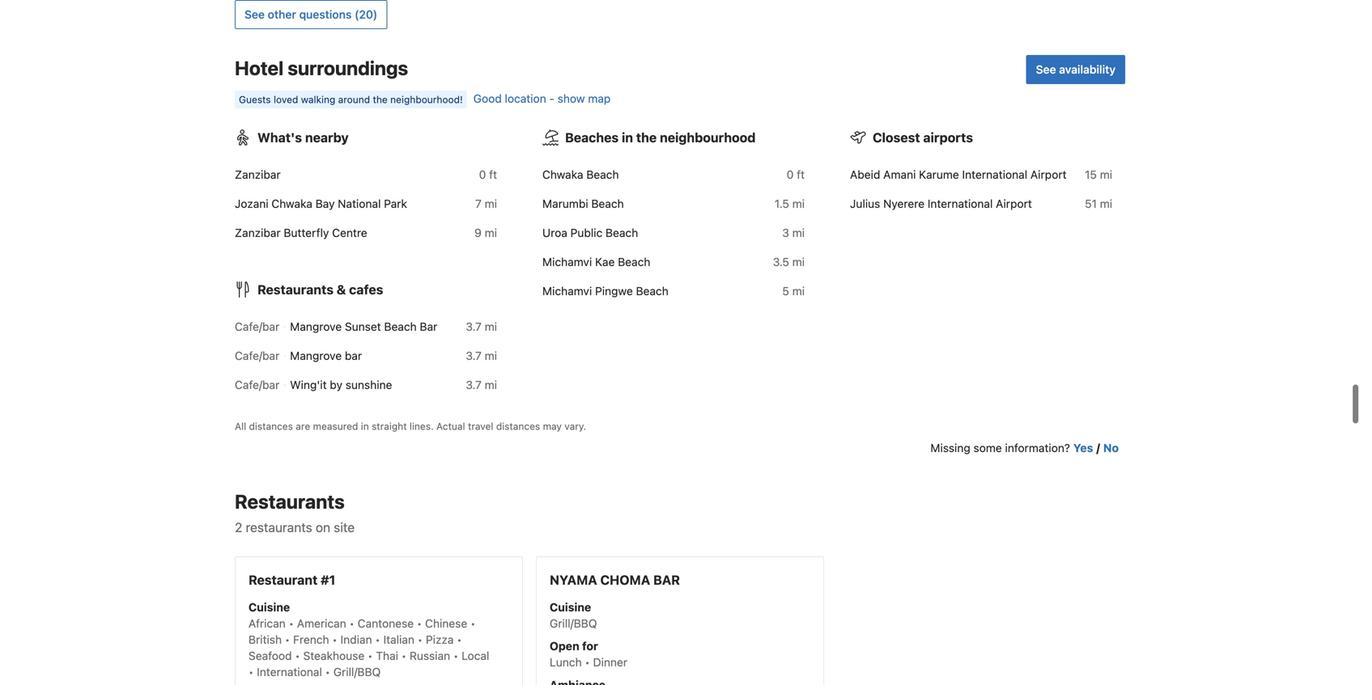 Task type: vqa. For each thing, say whether or not it's contained in the screenshot.
our
no



Task type: describe. For each thing, give the bounding box(es) containing it.
restaurants 2 restaurants on site
[[235, 491, 355, 536]]

pingwe
[[595, 285, 633, 298]]

cafes
[[349, 282, 383, 298]]

3.7 mi for sunshine
[[466, 378, 497, 392]]

0 vertical spatial in
[[622, 130, 633, 145]]

0 ft for beaches in the neighbourhood
[[787, 168, 805, 181]]

• down the steakhouse
[[325, 666, 330, 679]]

restaurants & cafes
[[257, 282, 383, 298]]

see for see availability
[[1036, 63, 1056, 76]]

• right pizza
[[457, 634, 462, 647]]

what's
[[257, 130, 302, 145]]

mi for uroa public beach
[[792, 226, 805, 240]]

• left chinese
[[417, 617, 422, 631]]

&
[[337, 282, 346, 298]]

cuisine african • american • cantonese • chinese • british • french • indian • italian • pizza • seafood • steakhouse • thai • russian • local • international • grill/bbq
[[249, 601, 489, 679]]

national
[[338, 197, 381, 210]]

lines.
[[410, 421, 434, 432]]

mi for jozani chwaka bay national park
[[485, 197, 497, 210]]

0 for beaches in the neighbourhood
[[787, 168, 794, 181]]

pizza
[[426, 634, 454, 647]]

jozani
[[235, 197, 268, 210]]

measured
[[313, 421, 358, 432]]

chwaka beach
[[542, 168, 619, 181]]

mi for julius nyerere international airport
[[1100, 197, 1112, 210]]

/
[[1097, 442, 1100, 455]]

0 vertical spatial airport
[[1031, 168, 1067, 181]]

beach for michamvi kae beach
[[618, 255, 651, 269]]

grill/bbq inside cuisine african • american • cantonese • chinese • british • french • indian • italian • pizza • seafood • steakhouse • thai • russian • local • international • grill/bbq
[[333, 666, 381, 679]]

• down seafood
[[249, 666, 254, 679]]

51 mi
[[1085, 197, 1112, 210]]

other
[[268, 8, 296, 21]]

mi for abeid amani karume international airport
[[1100, 168, 1112, 181]]

steakhouse
[[303, 650, 365, 663]]

• right thai
[[401, 650, 407, 663]]

ft for what's nearby
[[489, 168, 497, 181]]

1 horizontal spatial the
[[636, 130, 657, 145]]

karume
[[919, 168, 959, 181]]

missing
[[931, 442, 971, 455]]

russian
[[410, 650, 450, 663]]

public
[[571, 226, 603, 240]]

show
[[558, 92, 585, 105]]

zanzibar for zanzibar
[[235, 168, 281, 181]]

some
[[974, 442, 1002, 455]]

surroundings
[[288, 57, 408, 79]]

cuisine grill/bbq
[[550, 601, 597, 631]]

1 distances from the left
[[249, 421, 293, 432]]

beaches
[[565, 130, 619, 145]]

2 distances from the left
[[496, 421, 540, 432]]

1.5 mi
[[775, 197, 805, 210]]

choma
[[600, 573, 650, 588]]

nearby
[[305, 130, 349, 145]]

1.5
[[775, 197, 789, 210]]

zanzibar butterfly centre
[[235, 226, 367, 240]]

restaurant
[[249, 573, 318, 588]]

restaurants for restaurants & cafes
[[257, 282, 334, 298]]

beach for mangrove sunset beach bar
[[384, 320, 417, 334]]

chinese
[[425, 617, 467, 631]]

0 for what's nearby
[[479, 168, 486, 181]]

seafood
[[249, 650, 292, 663]]

walking
[[301, 94, 335, 105]]

hotel
[[235, 57, 284, 79]]

straight
[[372, 421, 407, 432]]

9
[[475, 226, 482, 240]]

15 mi
[[1085, 168, 1112, 181]]

airports
[[923, 130, 973, 145]]

nyerere
[[883, 197, 925, 210]]

bar
[[653, 573, 680, 588]]

actual
[[436, 421, 465, 432]]

good location - show map link
[[473, 92, 611, 105]]

0 vertical spatial the
[[373, 94, 388, 105]]

good
[[473, 92, 502, 105]]

mangrove sunset beach bar
[[290, 320, 437, 334]]

mangrove bar
[[290, 349, 362, 363]]

• right african
[[289, 617, 294, 631]]

travel
[[468, 421, 493, 432]]

nyama
[[550, 573, 597, 588]]

may
[[543, 421, 562, 432]]

see availability button
[[1026, 55, 1125, 84]]

lunch
[[550, 656, 582, 670]]

1 vertical spatial airport
[[996, 197, 1032, 210]]

cuisine for grill/bbq
[[550, 601, 591, 614]]

bay
[[315, 197, 335, 210]]

missing some information? yes / no
[[931, 442, 1119, 455]]

7 mi
[[475, 197, 497, 210]]

michamvi for michamvi kae beach
[[542, 255, 592, 269]]

• up russian
[[418, 634, 423, 647]]

mi for zanzibar butterfly centre
[[485, 226, 497, 240]]

international inside cuisine african • american • cantonese • chinese • british • french • indian • italian • pizza • seafood • steakhouse • thai • russian • local • international • grill/bbq
[[257, 666, 322, 679]]

1 vertical spatial international
[[928, 197, 993, 210]]

cuisine for african
[[249, 601, 290, 614]]

american
[[297, 617, 346, 631]]

amani
[[883, 168, 916, 181]]

dinner
[[593, 656, 628, 670]]

5
[[782, 285, 789, 298]]

beach up 'marumbi beach'
[[586, 168, 619, 181]]

restaurants for restaurants 2 restaurants on site
[[235, 491, 345, 513]]

indian
[[341, 634, 372, 647]]

yes button
[[1073, 440, 1093, 457]]

michamvi pingwe beach
[[542, 285, 669, 298]]

location
[[505, 92, 546, 105]]

bar
[[345, 349, 362, 363]]

all
[[235, 421, 246, 432]]



Task type: locate. For each thing, give the bounding box(es) containing it.
mangrove up mangrove bar
[[290, 320, 342, 334]]

1 vertical spatial in
[[361, 421, 369, 432]]

grill/bbq up open
[[550, 617, 597, 631]]

1 3.7 mi from the top
[[466, 320, 497, 334]]

in right 'beaches'
[[622, 130, 633, 145]]

7
[[475, 197, 482, 210]]

guests
[[239, 94, 271, 105]]

3.7 mi for beach
[[466, 320, 497, 334]]

zanzibar down jozani
[[235, 226, 281, 240]]

thai
[[376, 650, 398, 663]]

5 mi
[[782, 285, 805, 298]]

0 up 7 mi
[[479, 168, 486, 181]]

3 mi
[[782, 226, 805, 240]]

1 vertical spatial 3.7 mi
[[466, 349, 497, 363]]

michamvi down michamvi kae beach
[[542, 285, 592, 298]]

1 horizontal spatial 0 ft
[[787, 168, 805, 181]]

0 horizontal spatial cuisine
[[249, 601, 290, 614]]

1 zanzibar from the top
[[235, 168, 281, 181]]

• left thai
[[368, 650, 373, 663]]

9 mi
[[475, 226, 497, 240]]

• up the steakhouse
[[332, 634, 337, 647]]

1 vertical spatial restaurants
[[235, 491, 345, 513]]

international
[[962, 168, 1028, 181], [928, 197, 993, 210], [257, 666, 322, 679]]

chwaka up marumbi
[[542, 168, 583, 181]]

1 3.7 from the top
[[466, 320, 482, 334]]

cafe/bar down restaurants & cafes
[[235, 320, 280, 334]]

are
[[296, 421, 310, 432]]

0 vertical spatial restaurants
[[257, 282, 334, 298]]

sunset
[[345, 320, 381, 334]]

information?
[[1005, 442, 1070, 455]]

3.7 mi
[[466, 320, 497, 334], [466, 349, 497, 363], [466, 378, 497, 392]]

neighbourhood
[[660, 130, 756, 145]]

cafe/bar for mangrove bar
[[235, 349, 280, 363]]

2 cafe/bar from the top
[[235, 349, 280, 363]]

0 vertical spatial michamvi
[[542, 255, 592, 269]]

1 mangrove from the top
[[290, 320, 342, 334]]

0 horizontal spatial in
[[361, 421, 369, 432]]

0 vertical spatial mangrove
[[290, 320, 342, 334]]

restaurants inside restaurants 2 restaurants on site
[[235, 491, 345, 513]]

centre
[[332, 226, 367, 240]]

cafe/bar up all
[[235, 378, 280, 392]]

cuisine up african
[[249, 601, 290, 614]]

beach up kae
[[606, 226, 638, 240]]

0 ft up 1.5 mi
[[787, 168, 805, 181]]

julius nyerere international airport
[[850, 197, 1032, 210]]

3 3.7 from the top
[[466, 378, 482, 392]]

• down for
[[585, 656, 590, 670]]

cuisine inside 'cuisine grill/bbq'
[[550, 601, 591, 614]]

0 horizontal spatial grill/bbq
[[333, 666, 381, 679]]

1 ft from the left
[[489, 168, 497, 181]]

3
[[782, 226, 789, 240]]

0 horizontal spatial distances
[[249, 421, 293, 432]]

3.7 for sunshine
[[466, 378, 482, 392]]

• down french
[[295, 650, 300, 663]]

availability
[[1059, 63, 1116, 76]]

see left 'availability'
[[1036, 63, 1056, 76]]

cuisine inside cuisine african • american • cantonese • chinese • british • french • indian • italian • pizza • seafood • steakhouse • thai • russian • local • international • grill/bbq
[[249, 601, 290, 614]]

mi for michamvi kae beach
[[792, 255, 805, 269]]

• right the british
[[285, 634, 290, 647]]

0 ft up 7 mi
[[479, 168, 497, 181]]

open
[[550, 640, 579, 653]]

open for lunch • dinner
[[550, 640, 628, 670]]

beach for michamvi pingwe beach
[[636, 285, 669, 298]]

0
[[479, 168, 486, 181], [787, 168, 794, 181]]

cafe/bar left mangrove bar
[[235, 349, 280, 363]]

1 vertical spatial cafe/bar
[[235, 349, 280, 363]]

2 0 ft from the left
[[787, 168, 805, 181]]

airport down abeid amani karume international airport
[[996, 197, 1032, 210]]

the
[[373, 94, 388, 105], [636, 130, 657, 145]]

see availability
[[1036, 63, 1116, 76]]

uroa public beach
[[542, 226, 638, 240]]

international down abeid amani karume international airport
[[928, 197, 993, 210]]

in
[[622, 130, 633, 145], [361, 421, 369, 432]]

2 zanzibar from the top
[[235, 226, 281, 240]]

see inside button
[[1036, 63, 1056, 76]]

see left other
[[245, 8, 265, 21]]

beaches in the neighbourhood
[[565, 130, 756, 145]]

1 vertical spatial see
[[1036, 63, 1056, 76]]

ft up 1.5 mi
[[797, 168, 805, 181]]

julius
[[850, 197, 880, 210]]

restaurant #1
[[249, 573, 336, 588]]

2 3.7 from the top
[[466, 349, 482, 363]]

beach left bar
[[384, 320, 417, 334]]

1 horizontal spatial see
[[1036, 63, 1056, 76]]

• left local
[[453, 650, 459, 663]]

3.5 mi
[[773, 255, 805, 269]]

uroa
[[542, 226, 567, 240]]

french
[[293, 634, 329, 647]]

kae
[[595, 255, 615, 269]]

see for see other questions (20)
[[245, 8, 265, 21]]

park
[[384, 197, 407, 210]]

distances right all
[[249, 421, 293, 432]]

in left straight
[[361, 421, 369, 432]]

2 vertical spatial cafe/bar
[[235, 378, 280, 392]]

no
[[1103, 442, 1119, 455]]

2 vertical spatial 3.7 mi
[[466, 378, 497, 392]]

15
[[1085, 168, 1097, 181]]

3 cafe/bar from the top
[[235, 378, 280, 392]]

mi for michamvi pingwe beach
[[792, 285, 805, 298]]

butterfly
[[284, 226, 329, 240]]

1 cuisine from the left
[[249, 601, 290, 614]]

abeid
[[850, 168, 880, 181]]

2 vertical spatial international
[[257, 666, 322, 679]]

1 0 ft from the left
[[479, 168, 497, 181]]

international right karume on the right top of page
[[962, 168, 1028, 181]]

•
[[289, 617, 294, 631], [349, 617, 355, 631], [417, 617, 422, 631], [470, 617, 476, 631], [285, 634, 290, 647], [332, 634, 337, 647], [375, 634, 380, 647], [418, 634, 423, 647], [457, 634, 462, 647], [295, 650, 300, 663], [368, 650, 373, 663], [401, 650, 407, 663], [453, 650, 459, 663], [585, 656, 590, 670], [249, 666, 254, 679], [325, 666, 330, 679]]

1 michamvi from the top
[[542, 255, 592, 269]]

see other questions (20) button
[[235, 0, 387, 29]]

0 vertical spatial international
[[962, 168, 1028, 181]]

beach for uroa public beach
[[606, 226, 638, 240]]

by
[[330, 378, 342, 392]]

1 horizontal spatial 0
[[787, 168, 794, 181]]

airport left 15
[[1031, 168, 1067, 181]]

beach up uroa public beach
[[591, 197, 624, 210]]

yes
[[1073, 442, 1093, 455]]

michamvi for michamvi pingwe beach
[[542, 285, 592, 298]]

wing'it by sunshine
[[290, 378, 392, 392]]

1 horizontal spatial distances
[[496, 421, 540, 432]]

0 horizontal spatial chwaka
[[272, 197, 312, 210]]

0 horizontal spatial ft
[[489, 168, 497, 181]]

1 horizontal spatial chwaka
[[542, 168, 583, 181]]

what's nearby
[[257, 130, 349, 145]]

mangrove for mangrove sunset beach bar
[[290, 320, 342, 334]]

no button
[[1103, 440, 1119, 457]]

the right around
[[373, 94, 388, 105]]

0 vertical spatial 3.7
[[466, 320, 482, 334]]

mangrove for mangrove bar
[[290, 349, 342, 363]]

0 horizontal spatial 0
[[479, 168, 486, 181]]

0 vertical spatial chwaka
[[542, 168, 583, 181]]

1 vertical spatial zanzibar
[[235, 226, 281, 240]]

(20)
[[355, 8, 378, 21]]

mangrove
[[290, 320, 342, 334], [290, 349, 342, 363]]

the right 'beaches'
[[636, 130, 657, 145]]

italian
[[383, 634, 415, 647]]

mi for marumbi beach
[[792, 197, 805, 210]]

ft up 7 mi
[[489, 168, 497, 181]]

1 0 from the left
[[479, 168, 486, 181]]

• right chinese
[[470, 617, 476, 631]]

3.5
[[773, 255, 789, 269]]

2 michamvi from the top
[[542, 285, 592, 298]]

2 vertical spatial 3.7
[[466, 378, 482, 392]]

0 vertical spatial see
[[245, 8, 265, 21]]

0 horizontal spatial the
[[373, 94, 388, 105]]

international down seafood
[[257, 666, 322, 679]]

0 vertical spatial cafe/bar
[[235, 320, 280, 334]]

grill/bbq down the steakhouse
[[333, 666, 381, 679]]

restaurants left &
[[257, 282, 334, 298]]

1 vertical spatial 3.7
[[466, 349, 482, 363]]

wing'it
[[290, 378, 327, 392]]

see
[[245, 8, 265, 21], [1036, 63, 1056, 76]]

cafe/bar
[[235, 320, 280, 334], [235, 349, 280, 363], [235, 378, 280, 392]]

mangrove up wing'it
[[290, 349, 342, 363]]

#1
[[321, 573, 336, 588]]

see inside button
[[245, 8, 265, 21]]

cafe/bar for mangrove sunset beach bar
[[235, 320, 280, 334]]

abeid amani karume international airport
[[850, 168, 1067, 181]]

0 vertical spatial 3.7 mi
[[466, 320, 497, 334]]

2 3.7 mi from the top
[[466, 349, 497, 363]]

distances left may
[[496, 421, 540, 432]]

good location - show map
[[473, 92, 611, 105]]

beach
[[586, 168, 619, 181], [591, 197, 624, 210], [606, 226, 638, 240], [618, 255, 651, 269], [636, 285, 669, 298], [384, 320, 417, 334]]

african
[[249, 617, 286, 631]]

0 vertical spatial grill/bbq
[[550, 617, 597, 631]]

2 cuisine from the left
[[550, 601, 591, 614]]

beach right kae
[[618, 255, 651, 269]]

chwaka
[[542, 168, 583, 181], [272, 197, 312, 210]]

closest
[[873, 130, 920, 145]]

0 ft for what's nearby
[[479, 168, 497, 181]]

• down cantonese
[[375, 634, 380, 647]]

1 horizontal spatial cuisine
[[550, 601, 591, 614]]

cafe/bar for wing'it by sunshine
[[235, 378, 280, 392]]

hotel surroundings
[[235, 57, 408, 79]]

1 vertical spatial chwaka
[[272, 197, 312, 210]]

sunshine
[[346, 378, 392, 392]]

0 ft
[[479, 168, 497, 181], [787, 168, 805, 181]]

cuisine down nyama
[[550, 601, 591, 614]]

zanzibar for zanzibar butterfly centre
[[235, 226, 281, 240]]

bar
[[420, 320, 437, 334]]

restaurants
[[246, 520, 312, 536]]

• up indian
[[349, 617, 355, 631]]

1 vertical spatial the
[[636, 130, 657, 145]]

guests loved walking around the neighbourhood!
[[239, 94, 463, 105]]

cantonese
[[358, 617, 414, 631]]

0 vertical spatial zanzibar
[[235, 168, 281, 181]]

1 horizontal spatial ft
[[797, 168, 805, 181]]

michamvi
[[542, 255, 592, 269], [542, 285, 592, 298]]

51
[[1085, 197, 1097, 210]]

2 ft from the left
[[797, 168, 805, 181]]

chwaka up zanzibar butterfly centre
[[272, 197, 312, 210]]

zanzibar up jozani
[[235, 168, 281, 181]]

beach right pingwe
[[636, 285, 669, 298]]

distances
[[249, 421, 293, 432], [496, 421, 540, 432]]

airport
[[1031, 168, 1067, 181], [996, 197, 1032, 210]]

1 vertical spatial michamvi
[[542, 285, 592, 298]]

2 0 from the left
[[787, 168, 794, 181]]

restaurants up restaurants at the bottom of the page
[[235, 491, 345, 513]]

2 mangrove from the top
[[290, 349, 342, 363]]

3 3.7 mi from the top
[[466, 378, 497, 392]]

site
[[334, 520, 355, 536]]

questions
[[299, 8, 352, 21]]

for
[[582, 640, 598, 653]]

michamvi down uroa
[[542, 255, 592, 269]]

3.7 for beach
[[466, 320, 482, 334]]

0 up 1.5 mi
[[787, 168, 794, 181]]

0 horizontal spatial 0 ft
[[479, 168, 497, 181]]

1 cafe/bar from the top
[[235, 320, 280, 334]]

vary.
[[565, 421, 586, 432]]

• inside "open for lunch • dinner"
[[585, 656, 590, 670]]

map
[[588, 92, 611, 105]]

mi
[[1100, 168, 1112, 181], [485, 197, 497, 210], [792, 197, 805, 210], [1100, 197, 1112, 210], [485, 226, 497, 240], [792, 226, 805, 240], [792, 255, 805, 269], [792, 285, 805, 298], [485, 320, 497, 334], [485, 349, 497, 363], [485, 378, 497, 392]]

1 horizontal spatial in
[[622, 130, 633, 145]]

1 vertical spatial grill/bbq
[[333, 666, 381, 679]]

1 vertical spatial mangrove
[[290, 349, 342, 363]]

1 horizontal spatial grill/bbq
[[550, 617, 597, 631]]

0 horizontal spatial see
[[245, 8, 265, 21]]

jozani chwaka bay national park
[[235, 197, 407, 210]]

on
[[316, 520, 330, 536]]

ft for beaches in the neighbourhood
[[797, 168, 805, 181]]

closest airports
[[873, 130, 973, 145]]



